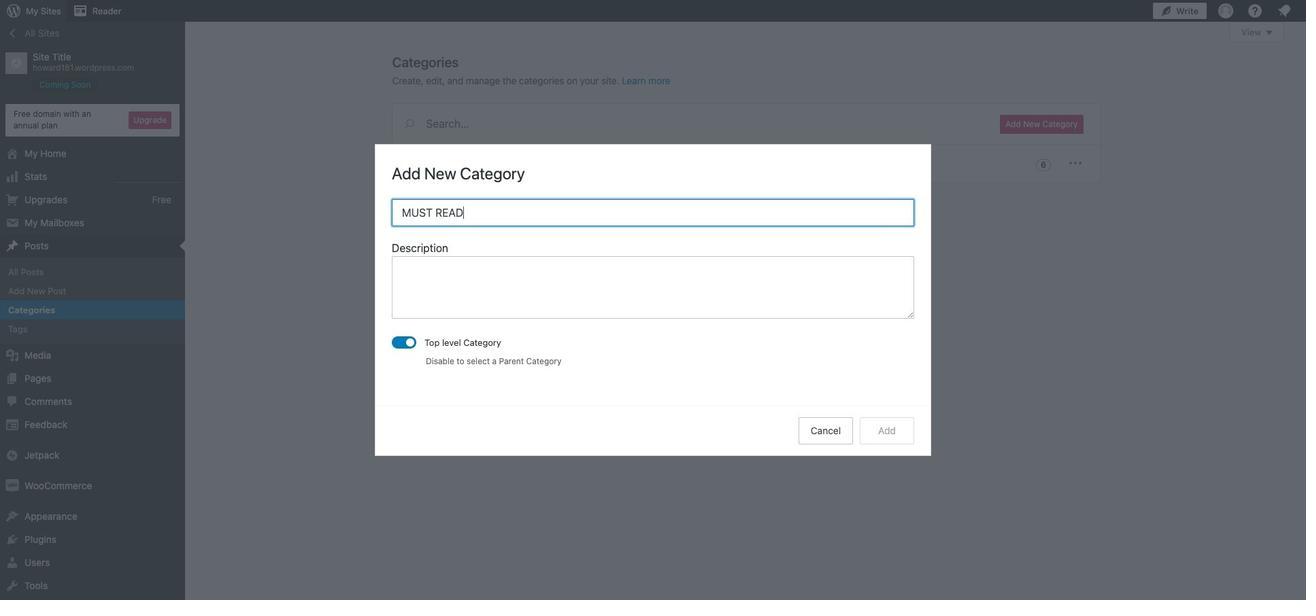 Task type: locate. For each thing, give the bounding box(es) containing it.
None text field
[[392, 257, 914, 319]]

uncategorized image
[[402, 155, 419, 171]]

closed image
[[1266, 31, 1273, 35]]

New Category Name text field
[[392, 199, 914, 227]]

None search field
[[392, 104, 984, 144]]

main content
[[392, 22, 1284, 183]]

toggle menu image
[[1067, 155, 1083, 171]]

group
[[392, 240, 914, 323]]

img image
[[5, 480, 19, 493]]

dialog
[[376, 145, 931, 456]]



Task type: describe. For each thing, give the bounding box(es) containing it.
help image
[[1247, 3, 1263, 19]]

manage your notifications image
[[1276, 3, 1293, 19]]

update your profile, personal settings, and more image
[[1218, 3, 1234, 19]]

highest hourly views 0 image
[[115, 174, 180, 183]]



Task type: vqa. For each thing, say whether or not it's contained in the screenshot.
Visit WP Admin icon
no



